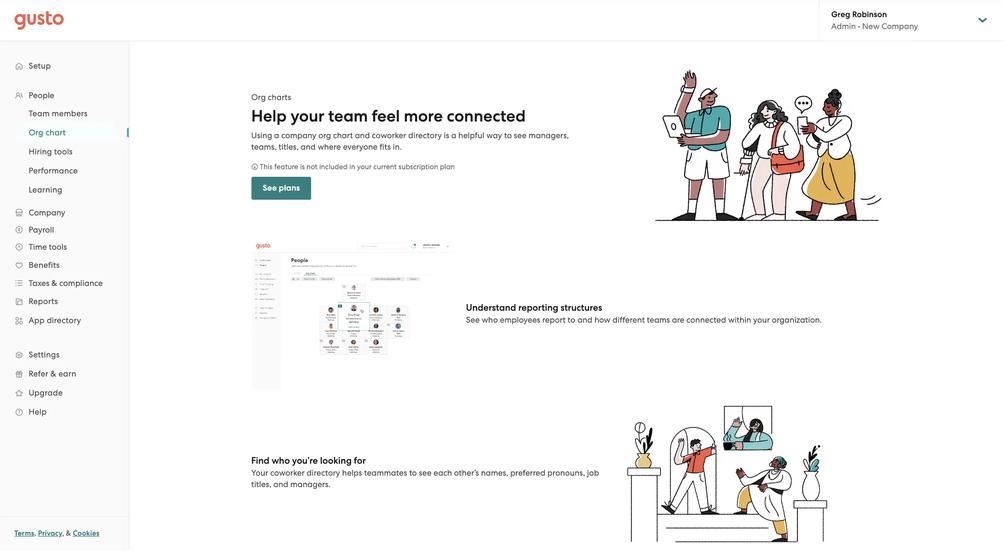 Task type: describe. For each thing, give the bounding box(es) containing it.
members
[[52, 109, 88, 118]]

employees
[[500, 316, 540, 325]]

org
[[318, 131, 331, 140]]

setup link
[[10, 57, 119, 74]]

this feature is not included in your current subscription plan
[[258, 163, 455, 171]]

refer
[[29, 369, 48, 379]]

find
[[251, 456, 269, 467]]

new
[[862, 21, 880, 31]]

greg robinson admin • new company
[[831, 10, 918, 31]]

home image
[[14, 11, 64, 30]]

how
[[594, 316, 611, 325]]

terms , privacy , & cookies
[[14, 530, 99, 538]]

teams
[[647, 316, 670, 325]]

current
[[373, 163, 397, 171]]

this
[[260, 163, 272, 171]]

see inside button
[[263, 183, 277, 193]]

and down the company
[[301, 142, 316, 152]]

cookies
[[73, 530, 99, 538]]

see plans button
[[251, 177, 311, 200]]

reports
[[29, 297, 58, 306]]

using
[[251, 131, 272, 140]]

your inside understand reporting structures see who employees report to and how different teams are connected within your organization.
[[753, 316, 770, 325]]

your
[[251, 469, 268, 478]]

help inside gusto navigation element
[[29, 408, 47, 417]]

find who you're looking for your coworker directory helps teammates to see each other's names, preferred pronouns, job titles, and managers.
[[251, 456, 599, 490]]

included
[[319, 163, 348, 171]]

reporting
[[518, 303, 558, 314]]

settings link
[[10, 346, 119, 364]]

teams,
[[251, 142, 277, 152]]

directory inside list
[[47, 316, 81, 325]]

tools for hiring tools
[[54, 147, 73, 157]]

and up everyone
[[355, 131, 370, 140]]

plan
[[440, 163, 455, 171]]

time tools button
[[10, 239, 119, 256]]

different
[[613, 316, 645, 325]]

connected inside "org charts help your team feel more connected using a company org chart and coworker directory is a helpful way to see managers, teams, titles, and where everyone fits in."
[[447, 106, 526, 126]]

your inside "org charts help your team feel more connected using a company org chart and coworker directory is a helpful way to see managers, teams, titles, and where everyone fits in."
[[291, 106, 324, 126]]

you're
[[292, 456, 318, 467]]

within
[[728, 316, 751, 325]]

hiring tools
[[29, 147, 73, 157]]

feel
[[372, 106, 400, 126]]

2 a from the left
[[451, 131, 456, 140]]

refer & earn link
[[10, 366, 119, 383]]

managers,
[[529, 131, 569, 140]]

performance
[[29, 166, 78, 176]]

& for compliance
[[51, 279, 57, 288]]

titles, inside the find who you're looking for your coworker directory helps teammates to see each other's names, preferred pronouns, job titles, and managers.
[[251, 480, 271, 490]]

team members
[[29, 109, 88, 118]]

reports link
[[10, 293, 119, 310]]

and inside the find who you're looking for your coworker directory helps teammates to see each other's names, preferred pronouns, job titles, and managers.
[[273, 480, 288, 490]]

time tools
[[29, 242, 67, 252]]

managers.
[[290, 480, 331, 490]]

1 vertical spatial your
[[357, 163, 372, 171]]

subscription
[[398, 163, 438, 171]]

app directory
[[29, 316, 81, 325]]

not
[[306, 163, 317, 171]]

are
[[672, 316, 684, 325]]

org charts help your team feel more connected using a company org chart and coworker directory is a helpful way to see managers, teams, titles, and where everyone fits in.
[[251, 92, 569, 152]]

in
[[349, 163, 355, 171]]

help inside "org charts help your team feel more connected using a company org chart and coworker directory is a helpful way to see managers, teams, titles, and where everyone fits in."
[[251, 106, 287, 126]]

people button
[[10, 87, 119, 104]]

preferred
[[510, 469, 545, 478]]

robinson
[[852, 10, 887, 20]]

see plans
[[263, 183, 300, 193]]

team
[[29, 109, 50, 118]]

& for earn
[[50, 369, 56, 379]]

understand
[[466, 303, 516, 314]]

learning
[[29, 185, 62, 195]]

directory inside "org charts help your team feel more connected using a company org chart and coworker directory is a helpful way to see managers, teams, titles, and where everyone fits in."
[[408, 131, 442, 140]]

•
[[858, 21, 860, 31]]

refer & earn
[[29, 369, 76, 379]]

app
[[29, 316, 45, 325]]

privacy link
[[38, 530, 62, 538]]

chart inside 'link'
[[46, 128, 66, 137]]

everyone
[[343, 142, 378, 152]]

who inside the find who you're looking for your coworker directory helps teammates to see each other's names, preferred pronouns, job titles, and managers.
[[272, 456, 290, 467]]

each
[[434, 469, 452, 478]]

way
[[486, 131, 502, 140]]

2 , from the left
[[62, 530, 64, 538]]

names,
[[481, 469, 508, 478]]

payroll button
[[10, 221, 119, 239]]

hiring tools link
[[17, 143, 119, 160]]

team members link
[[17, 105, 119, 122]]

more
[[404, 106, 443, 126]]

payroll
[[29, 225, 54, 235]]

tools for time tools
[[49, 242, 67, 252]]

upgrade link
[[10, 385, 119, 402]]

benefits
[[29, 261, 60, 270]]

company inside the company dropdown button
[[29, 208, 65, 218]]

coworker inside "org charts help your team feel more connected using a company org chart and coworker directory is a helpful way to see managers, teams, titles, and where everyone fits in."
[[372, 131, 406, 140]]



Task type: vqa. For each thing, say whether or not it's contained in the screenshot.
Settings Link on the bottom
yes



Task type: locate. For each thing, give the bounding box(es) containing it.
tools up performance link
[[54, 147, 73, 157]]

2 horizontal spatial to
[[568, 316, 575, 325]]

1 horizontal spatial directory
[[307, 469, 340, 478]]

0 vertical spatial org
[[251, 92, 266, 102]]

privacy
[[38, 530, 62, 538]]

1 horizontal spatial titles,
[[279, 142, 299, 152]]

structures
[[561, 303, 602, 314]]

see
[[514, 131, 527, 140], [419, 469, 432, 478]]

your
[[291, 106, 324, 126], [357, 163, 372, 171], [753, 316, 770, 325]]

in.
[[393, 142, 402, 152]]

1 vertical spatial who
[[272, 456, 290, 467]]

org for org charts help your team feel more connected using a company org chart and coworker directory is a helpful way to see managers, teams, titles, and where everyone fits in.
[[251, 92, 266, 102]]

to inside the find who you're looking for your coworker directory helps teammates to see each other's names, preferred pronouns, job titles, and managers.
[[409, 469, 417, 478]]

terms
[[14, 530, 34, 538]]

company
[[281, 131, 316, 140]]

1 vertical spatial see
[[419, 469, 432, 478]]

organization.
[[772, 316, 822, 325]]

org chart screen image
[[251, 241, 452, 391]]

0 vertical spatial to
[[504, 131, 512, 140]]

compliance
[[59, 279, 103, 288]]

to
[[504, 131, 512, 140], [568, 316, 575, 325], [409, 469, 417, 478]]

2 vertical spatial &
[[66, 530, 71, 538]]

0 horizontal spatial who
[[272, 456, 290, 467]]

helpful
[[458, 131, 484, 140]]

1 vertical spatial to
[[568, 316, 575, 325]]

a left helpful
[[451, 131, 456, 140]]

chart
[[46, 128, 66, 137], [333, 131, 353, 140]]

to inside "org charts help your team feel more connected using a company org chart and coworker directory is a helpful way to see managers, teams, titles, and where everyone fits in."
[[504, 131, 512, 140]]

1 horizontal spatial org
[[251, 92, 266, 102]]

job
[[587, 469, 599, 478]]

see
[[263, 183, 277, 193], [466, 316, 480, 325]]

see right way
[[514, 131, 527, 140]]

org inside 'link'
[[29, 128, 43, 137]]

titles, down the company
[[279, 142, 299, 152]]

feature
[[274, 163, 298, 171]]

1 horizontal spatial is
[[444, 131, 449, 140]]

org chart
[[29, 128, 66, 137]]

1 list from the top
[[0, 87, 129, 422]]

0 vertical spatial your
[[291, 106, 324, 126]]

1 a from the left
[[274, 131, 279, 140]]

0 vertical spatial see
[[514, 131, 527, 140]]

& right taxes
[[51, 279, 57, 288]]

hiring
[[29, 147, 52, 157]]

directory down reports link
[[47, 316, 81, 325]]

see inside "org charts help your team feel more connected using a company org chart and coworker directory is a helpful way to see managers, teams, titles, and where everyone fits in."
[[514, 131, 527, 140]]

fits
[[380, 142, 391, 152]]

help down upgrade
[[29, 408, 47, 417]]

taxes & compliance
[[29, 279, 103, 288]]

who inside understand reporting structures see who employees report to and how different teams are connected within your organization.
[[482, 316, 498, 325]]

tools inside dropdown button
[[49, 242, 67, 252]]

greg
[[831, 10, 850, 20]]

0 horizontal spatial company
[[29, 208, 65, 218]]

1 vertical spatial help
[[29, 408, 47, 417]]

company up payroll
[[29, 208, 65, 218]]

charts
[[268, 92, 291, 102]]

org
[[251, 92, 266, 102], [29, 128, 43, 137]]

1 horizontal spatial ,
[[62, 530, 64, 538]]

directory
[[408, 131, 442, 140], [47, 316, 81, 325], [307, 469, 340, 478]]

1 vertical spatial tools
[[49, 242, 67, 252]]

tools down payroll 'dropdown button'
[[49, 242, 67, 252]]

1 vertical spatial is
[[300, 163, 305, 171]]

is
[[444, 131, 449, 140], [300, 163, 305, 171]]

see inside understand reporting structures see who employees report to and how different teams are connected within your organization.
[[466, 316, 480, 325]]

0 vertical spatial titles,
[[279, 142, 299, 152]]

people
[[29, 91, 54, 100]]

1 horizontal spatial company
[[882, 21, 918, 31]]

connected
[[447, 106, 526, 126], [686, 316, 726, 325]]

1 vertical spatial org
[[29, 128, 43, 137]]

upgrade
[[29, 388, 63, 398]]

chart up where
[[333, 131, 353, 140]]

company inside greg robinson admin • new company
[[882, 21, 918, 31]]

1 horizontal spatial chart
[[333, 131, 353, 140]]

1 vertical spatial directory
[[47, 316, 81, 325]]

teammates
[[364, 469, 407, 478]]

org down team
[[29, 128, 43, 137]]

1 vertical spatial see
[[466, 316, 480, 325]]

company button
[[10, 204, 119, 221]]

gusto navigation element
[[0, 41, 129, 437]]

help up using
[[251, 106, 287, 126]]

org left charts
[[251, 92, 266, 102]]

is inside "org charts help your team feel more connected using a company org chart and coworker directory is a helpful way to see managers, teams, titles, and where everyone fits in."
[[444, 131, 449, 140]]

0 horizontal spatial is
[[300, 163, 305, 171]]

list
[[0, 87, 129, 422], [0, 104, 129, 199]]

& inside dropdown button
[[51, 279, 57, 288]]

setup
[[29, 61, 51, 71]]

2 horizontal spatial your
[[753, 316, 770, 325]]

to right way
[[504, 131, 512, 140]]

team
[[328, 106, 368, 126]]

org for org chart
[[29, 128, 43, 137]]

2 vertical spatial to
[[409, 469, 417, 478]]

see left each
[[419, 469, 432, 478]]

& left earn
[[50, 369, 56, 379]]

1 horizontal spatial help
[[251, 106, 287, 126]]

0 horizontal spatial see
[[419, 469, 432, 478]]

help link
[[10, 404, 119, 421]]

1 , from the left
[[34, 530, 36, 538]]

your right within
[[753, 316, 770, 325]]

terms link
[[14, 530, 34, 538]]

1 horizontal spatial see
[[514, 131, 527, 140]]

0 vertical spatial coworker
[[372, 131, 406, 140]]

coworker down you're
[[270, 469, 305, 478]]

tools
[[54, 147, 73, 157], [49, 242, 67, 252]]

0 vertical spatial directory
[[408, 131, 442, 140]]

connected up way
[[447, 106, 526, 126]]

performance link
[[17, 162, 119, 179]]

1 vertical spatial coworker
[[270, 469, 305, 478]]

1 vertical spatial company
[[29, 208, 65, 218]]

1 vertical spatial connected
[[686, 316, 726, 325]]

earn
[[58, 369, 76, 379]]

your up the company
[[291, 106, 324, 126]]

2 vertical spatial directory
[[307, 469, 340, 478]]

to down structures
[[568, 316, 575, 325]]

1 horizontal spatial a
[[451, 131, 456, 140]]

2 horizontal spatial directory
[[408, 131, 442, 140]]

coworker inside the find who you're looking for your coworker directory helps teammates to see each other's names, preferred pronouns, job titles, and managers.
[[270, 469, 305, 478]]

list containing team members
[[0, 104, 129, 199]]

1 horizontal spatial see
[[466, 316, 480, 325]]

1 horizontal spatial your
[[357, 163, 372, 171]]

0 horizontal spatial org
[[29, 128, 43, 137]]

titles, down the your
[[251, 480, 271, 490]]

org chart link
[[17, 124, 119, 141]]

understand reporting structures see who employees report to and how different teams are connected within your organization.
[[466, 303, 822, 325]]

is left helpful
[[444, 131, 449, 140]]

to right teammates
[[409, 469, 417, 478]]

coworker up fits
[[372, 131, 406, 140]]

who down understand in the bottom of the page
[[482, 316, 498, 325]]

connected inside understand reporting structures see who employees report to and how different teams are connected within your organization.
[[686, 316, 726, 325]]

company right new
[[882, 21, 918, 31]]

directory down more
[[408, 131, 442, 140]]

0 vertical spatial who
[[482, 316, 498, 325]]

0 horizontal spatial to
[[409, 469, 417, 478]]

0 vertical spatial is
[[444, 131, 449, 140]]

benefits link
[[10, 257, 119, 274]]

directory inside the find who you're looking for your coworker directory helps teammates to see each other's names, preferred pronouns, job titles, and managers.
[[307, 469, 340, 478]]

titles, inside "org charts help your team feel more connected using a company org chart and coworker directory is a helpful way to see managers, teams, titles, and where everyone fits in."
[[279, 142, 299, 152]]

org inside "org charts help your team feel more connected using a company org chart and coworker directory is a helpful way to see managers, teams, titles, and where everyone fits in."
[[251, 92, 266, 102]]

helps
[[342, 469, 362, 478]]

admin
[[831, 21, 856, 31]]

0 horizontal spatial a
[[274, 131, 279, 140]]

see down understand in the bottom of the page
[[466, 316, 480, 325]]

, left privacy
[[34, 530, 36, 538]]

help
[[251, 106, 287, 126], [29, 408, 47, 417]]

, left cookies
[[62, 530, 64, 538]]

is left the not
[[300, 163, 305, 171]]

other's
[[454, 469, 479, 478]]

1 horizontal spatial coworker
[[372, 131, 406, 140]]

&
[[51, 279, 57, 288], [50, 369, 56, 379], [66, 530, 71, 538]]

and left the managers.
[[273, 480, 288, 490]]

and
[[355, 131, 370, 140], [301, 142, 316, 152], [577, 316, 592, 325], [273, 480, 288, 490]]

1 horizontal spatial who
[[482, 316, 498, 325]]

0 horizontal spatial coworker
[[270, 469, 305, 478]]

looking
[[320, 456, 352, 467]]

0 vertical spatial tools
[[54, 147, 73, 157]]

and down structures
[[577, 316, 592, 325]]

0 horizontal spatial directory
[[47, 316, 81, 325]]

1 horizontal spatial to
[[504, 131, 512, 140]]

connected right are
[[686, 316, 726, 325]]

plans
[[279, 183, 300, 193]]

time
[[29, 242, 47, 252]]

list containing people
[[0, 87, 129, 422]]

0 vertical spatial company
[[882, 21, 918, 31]]

for
[[354, 456, 366, 467]]

,
[[34, 530, 36, 538], [62, 530, 64, 538]]

1 vertical spatial titles,
[[251, 480, 271, 490]]

0 horizontal spatial help
[[29, 408, 47, 417]]

0 vertical spatial &
[[51, 279, 57, 288]]

to inside understand reporting structures see who employees report to and how different teams are connected within your organization.
[[568, 316, 575, 325]]

directory up the managers.
[[307, 469, 340, 478]]

chart down team members
[[46, 128, 66, 137]]

taxes & compliance button
[[10, 275, 119, 292]]

1 vertical spatial &
[[50, 369, 56, 379]]

see inside the find who you're looking for your coworker directory helps teammates to see each other's names, preferred pronouns, job titles, and managers.
[[419, 469, 432, 478]]

see left plans
[[263, 183, 277, 193]]

0 horizontal spatial see
[[263, 183, 277, 193]]

and inside understand reporting structures see who employees report to and how different teams are connected within your organization.
[[577, 316, 592, 325]]

0 horizontal spatial chart
[[46, 128, 66, 137]]

0 vertical spatial connected
[[447, 106, 526, 126]]

2 vertical spatial your
[[753, 316, 770, 325]]

0 horizontal spatial your
[[291, 106, 324, 126]]

who right find
[[272, 456, 290, 467]]

who
[[482, 316, 498, 325], [272, 456, 290, 467]]

0 vertical spatial help
[[251, 106, 287, 126]]

0 horizontal spatial titles,
[[251, 480, 271, 490]]

& left cookies
[[66, 530, 71, 538]]

0 horizontal spatial connected
[[447, 106, 526, 126]]

your right in
[[357, 163, 372, 171]]

a right using
[[274, 131, 279, 140]]

0 horizontal spatial ,
[[34, 530, 36, 538]]

coworker
[[372, 131, 406, 140], [270, 469, 305, 478]]

cookies button
[[73, 528, 99, 540]]

settings
[[29, 350, 60, 360]]

1 horizontal spatial connected
[[686, 316, 726, 325]]

report
[[542, 316, 566, 325]]

learning link
[[17, 181, 119, 199]]

0 vertical spatial see
[[263, 183, 277, 193]]

2 list from the top
[[0, 104, 129, 199]]

chart inside "org charts help your team feel more connected using a company org chart and coworker directory is a helpful way to see managers, teams, titles, and where everyone fits in."
[[333, 131, 353, 140]]

taxes
[[29, 279, 49, 288]]



